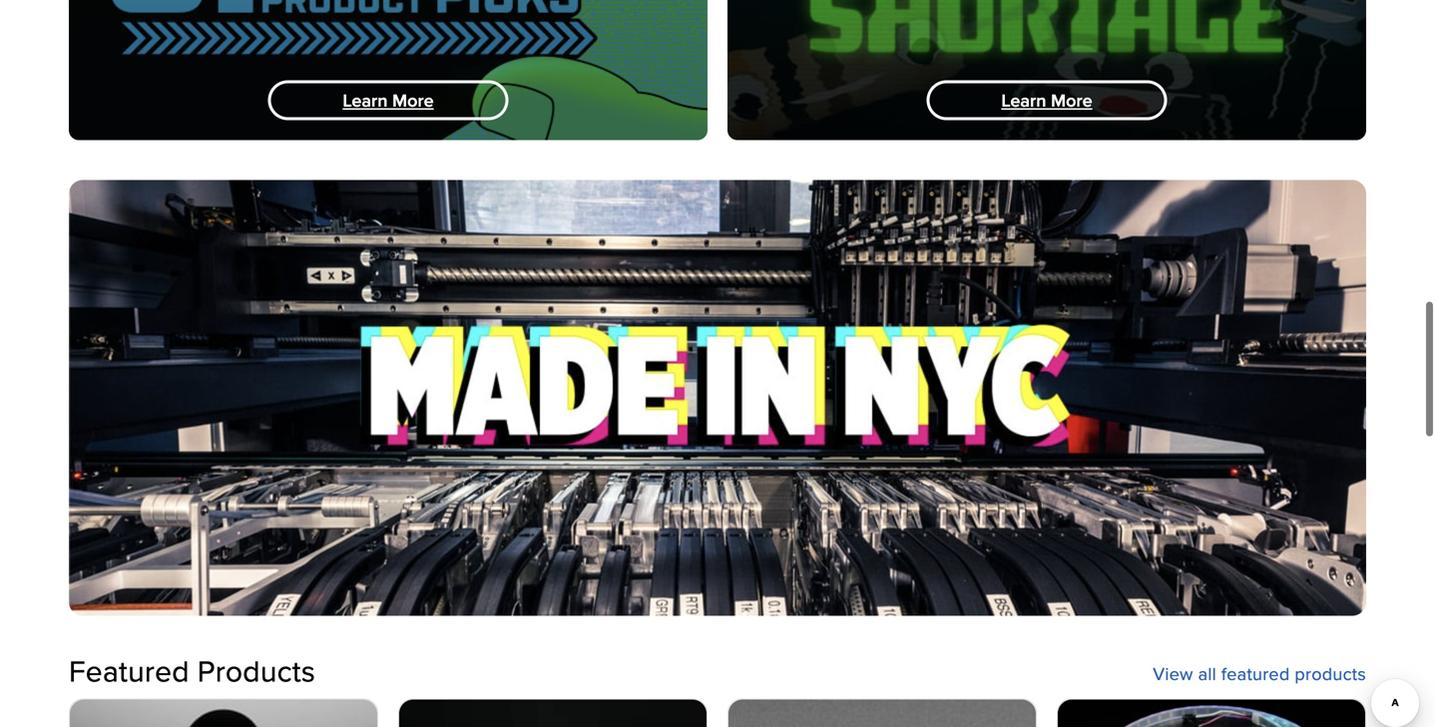 Task type: describe. For each thing, give the bounding box(es) containing it.
angled shot of purple, square-shaped microcontroller. image
[[728, 700, 1036, 728]]

overhead shot of tft driver board connected to a round tft display, which says, "hello world!" image
[[70, 700, 377, 728]]

featured
[[69, 650, 189, 693]]

view
[[1153, 661, 1193, 687]]

more for 1st learn more link from the left
[[392, 87, 434, 113]]

featured products element
[[69, 650, 1366, 728]]

view all featured products
[[1153, 661, 1366, 687]]

view all featured products link
[[1153, 656, 1366, 687]]

1 learn more from the left
[[343, 87, 434, 113]]

more for first learn more link from right
[[1051, 87, 1092, 113]]

video of adafruit matrix portal s3 linked up to a matrix displaying the "adafruit matrix portal" in white letters and red, green and blue circles jumping around. image
[[399, 700, 707, 728]]

learn for 1st learn more link from the left
[[343, 87, 388, 113]]

featured
[[1221, 661, 1290, 687]]

video of a white hand pressing a button to briefly turn an led strip into white lights. also wired up to the microcontroller are a servo motor and a speaker. image
[[1058, 700, 1365, 728]]

1 learn more link from the left
[[69, 0, 708, 140]]

2 learn more from the left
[[1001, 87, 1092, 113]]



Task type: locate. For each thing, give the bounding box(es) containing it.
learn for first learn more link from right
[[1001, 87, 1046, 113]]

0 horizontal spatial more
[[392, 87, 434, 113]]

2 learn more link from the left
[[728, 0, 1366, 140]]

1 horizontal spatial learn more link
[[728, 0, 1366, 140]]

1 horizontal spatial learn more
[[1001, 87, 1092, 113]]

1 more from the left
[[392, 87, 434, 113]]

learn more
[[343, 87, 434, 113], [1001, 87, 1092, 113]]

learn more link
[[69, 0, 708, 140], [728, 0, 1366, 140]]

learn
[[343, 87, 388, 113], [1001, 87, 1046, 113]]

2 more from the left
[[1051, 87, 1092, 113]]

1 horizontal spatial more
[[1051, 87, 1092, 113]]

0 horizontal spatial learn more link
[[69, 0, 708, 140]]

0 horizontal spatial learn
[[343, 87, 388, 113]]

more
[[392, 87, 434, 113], [1051, 87, 1092, 113]]

products
[[1295, 661, 1366, 687]]

products
[[197, 650, 315, 693]]

1 learn from the left
[[343, 87, 388, 113]]

1 horizontal spatial learn
[[1001, 87, 1046, 113]]

featured products
[[69, 650, 315, 693]]

made in nyc. close-up of a pick-n-place machine with reels. image
[[69, 180, 1366, 616], [69, 180, 1366, 616]]

2 learn from the left
[[1001, 87, 1046, 113]]

explore adafruit element
[[69, 0, 1366, 140]]

0 horizontal spatial learn more
[[343, 87, 434, 113]]

all
[[1198, 661, 1216, 687]]



Task type: vqa. For each thing, say whether or not it's contained in the screenshot.
Learn More link
yes



